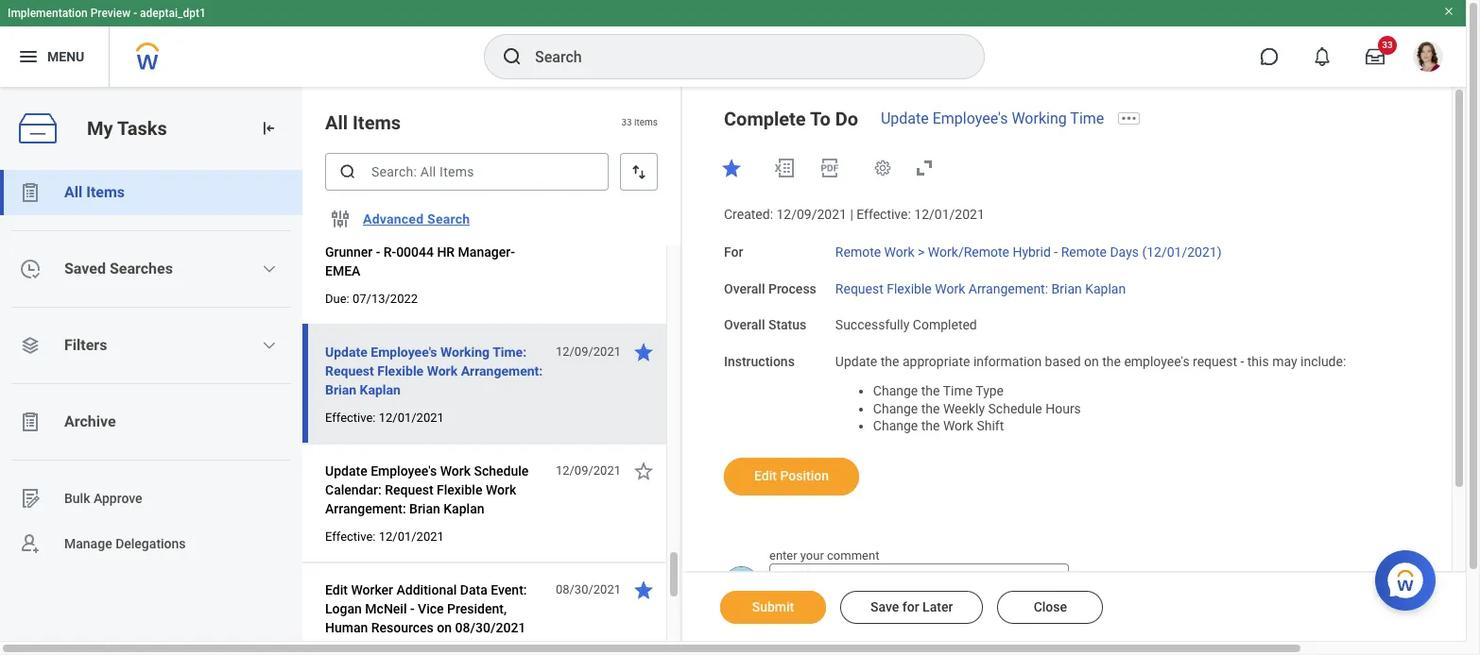 Task type: vqa. For each thing, say whether or not it's contained in the screenshot.
first the Offer from the top
no



Task type: describe. For each thing, give the bounding box(es) containing it.
worker
[[351, 583, 393, 598]]

the left weekly
[[921, 401, 940, 416]]

human
[[325, 621, 368, 636]]

0 vertical spatial flexible
[[887, 281, 932, 296]]

complete
[[724, 108, 806, 130]]

transformation import image
[[259, 119, 278, 138]]

1 change from the top
[[873, 383, 918, 399]]

profile logan mcneil image
[[1413, 42, 1443, 76]]

advanced
[[363, 212, 424, 227]]

chevron down image for filters
[[262, 338, 277, 353]]

include:
[[1300, 354, 1346, 370]]

all inside 'item list' element
[[325, 112, 348, 134]]

edit for edit position
[[754, 469, 777, 484]]

flexible inside update employee's working time: request flexible work arrangement: brian kaplan
[[377, 364, 424, 379]]

Search Workday  search field
[[535, 36, 945, 77]]

bulk
[[64, 491, 90, 506]]

1 horizontal spatial time
[[1070, 110, 1104, 128]]

this
[[1247, 354, 1269, 370]]

process
[[768, 281, 816, 296]]

all inside button
[[64, 183, 82, 201]]

hybrid
[[1013, 245, 1051, 260]]

edit position button
[[724, 458, 859, 496]]

job
[[379, 226, 401, 241]]

resources
[[371, 621, 434, 636]]

update employee's work schedule calendar: request flexible work arrangement: brian kaplan
[[325, 464, 529, 517]]

vice
[[418, 602, 444, 617]]

on inside 'edit worker additional data event: logan mcneil - vice president, human resources on 08/30/2021'
[[437, 621, 452, 636]]

user plus image
[[19, 533, 42, 556]]

the down successfully completed
[[881, 354, 899, 370]]

due: 07/13/2022
[[325, 292, 418, 306]]

for for save
[[902, 600, 919, 615]]

request flexible work arrangement: brian kaplan link
[[835, 277, 1126, 296]]

brian inside update employee's working time: request flexible work arrangement: brian kaplan
[[325, 383, 356, 398]]

work/remote
[[928, 245, 1009, 260]]

request flexible work arrangement: brian kaplan
[[835, 281, 1126, 296]]

calendar:
[[325, 483, 382, 498]]

12/01/2021 for update employee's work schedule calendar: request flexible work arrangement: brian kaplan
[[379, 530, 444, 544]]

2 remote from the left
[[1061, 245, 1107, 260]]

clipboard image
[[19, 411, 42, 434]]

00044
[[396, 245, 434, 260]]

0 vertical spatial arrangement:
[[968, 281, 1048, 296]]

edit for edit worker additional data event: logan mcneil - vice president, human resources on 08/30/2021
[[325, 583, 348, 598]]

archive
[[64, 413, 116, 431]]

event:
[[491, 583, 527, 598]]

close button
[[997, 592, 1103, 625]]

submit button
[[720, 592, 826, 625]]

edit worker additional data event: logan mcneil - vice president, human resources on 08/30/2021 button
[[325, 579, 545, 640]]

brian inside the update employee's work schedule calendar: request flexible work arrangement: brian kaplan
[[409, 502, 440, 517]]

preview
[[90, 7, 131, 20]]

save for later button
[[840, 592, 983, 625]]

mcneil
[[365, 602, 407, 617]]

3 change from the top
[[873, 419, 918, 434]]

implementation preview -   adeptai_dpt1
[[8, 7, 206, 20]]

hours
[[1045, 401, 1081, 416]]

filters
[[64, 336, 107, 354]]

additional
[[396, 583, 457, 598]]

justify image
[[17, 45, 40, 68]]

07/13/2022
[[352, 292, 418, 306]]

update employee's working time link
[[881, 110, 1104, 128]]

delegations
[[115, 536, 186, 552]]

save for later
[[870, 600, 953, 615]]

saved searches button
[[0, 247, 302, 292]]

edit position
[[754, 469, 829, 484]]

created: 12/09/2021 | effective: 12/01/2021
[[724, 207, 985, 222]]

grunner
[[325, 245, 373, 260]]

successfully completed
[[835, 318, 977, 333]]

update employee's work schedule calendar: request flexible work arrangement: brian kaplan button
[[325, 460, 545, 521]]

effective: 12/01/2021 for brian
[[325, 530, 444, 544]]

update for update employee's working time: request flexible work arrangement: brian kaplan
[[325, 345, 367, 360]]

item list element
[[302, 87, 682, 656]]

based
[[1045, 354, 1081, 370]]

12/09/2021 for update employee's work schedule calendar: request flexible work arrangement: brian kaplan
[[556, 464, 621, 478]]

kaplan inside update employee's working time: request flexible work arrangement: brian kaplan
[[360, 383, 401, 398]]

working for time:
[[440, 345, 490, 360]]

overall status element
[[835, 306, 977, 335]]

update employee's working time: request flexible work arrangement: brian kaplan button
[[325, 341, 545, 402]]

shift
[[977, 419, 1004, 434]]

12/09/2021 for update employee's working time: request flexible work arrangement: brian kaplan
[[556, 345, 621, 359]]

all items button
[[0, 170, 302, 215]]

the left shift
[[921, 419, 940, 434]]

offer
[[325, 226, 355, 241]]

may
[[1272, 354, 1297, 370]]

export to excel image
[[773, 157, 796, 180]]

search image
[[501, 45, 524, 68]]

chevron down image for saved searches
[[262, 262, 277, 277]]

fullscreen image
[[913, 157, 936, 180]]

filters button
[[0, 323, 302, 369]]

action bar region
[[682, 573, 1466, 642]]

for
[[724, 245, 743, 260]]

search
[[427, 212, 470, 227]]

remote work > work/remote hybrid - remote days (12/01/2021)
[[835, 245, 1222, 260]]

approve
[[94, 491, 142, 506]]

instructions
[[724, 354, 795, 370]]

complete to do
[[724, 108, 858, 130]]

clock check image
[[19, 258, 42, 281]]

offer for job application: chuck grunner ‎- r-00044 hr manager- emea button
[[325, 222, 545, 283]]

view printable version (pdf) image
[[818, 157, 841, 180]]

08/30/2021 inside 'edit worker additional data event: logan mcneil - vice president, human resources on 08/30/2021'
[[455, 621, 526, 636]]

close environment banner image
[[1443, 6, 1454, 17]]

my
[[87, 117, 113, 139]]

request inside update employee's working time: request flexible work arrangement: brian kaplan
[[325, 364, 374, 379]]

33 for 33 items
[[621, 117, 632, 128]]

adeptai_dpt1
[[140, 7, 206, 20]]

working for time
[[1012, 110, 1067, 128]]



Task type: locate. For each thing, give the bounding box(es) containing it.
1 vertical spatial 33
[[621, 117, 632, 128]]

2 vertical spatial employee's
[[371, 464, 437, 479]]

on down vice
[[437, 621, 452, 636]]

0 vertical spatial on
[[1084, 354, 1099, 370]]

0 horizontal spatial items
[[86, 183, 125, 201]]

employee's for update employee's work schedule calendar: request flexible work arrangement: brian kaplan
[[371, 464, 437, 479]]

emea
[[325, 264, 360, 279]]

0 horizontal spatial time
[[943, 383, 973, 399]]

brian up additional
[[409, 502, 440, 517]]

employee's up calendar:
[[371, 464, 437, 479]]

edit inside 'edit worker additional data event: logan mcneil - vice president, human resources on 08/30/2021'
[[325, 583, 348, 598]]

all items right clipboard image
[[64, 183, 125, 201]]

0 vertical spatial all items
[[325, 112, 401, 134]]

for inside action bar region
[[902, 600, 919, 615]]

request up successfully
[[835, 281, 883, 296]]

update employee's working time: request flexible work arrangement: brian kaplan
[[325, 345, 543, 398]]

do
[[835, 108, 858, 130]]

workday assistant region
[[1375, 543, 1443, 611]]

effective: 12/01/2021 up worker
[[325, 530, 444, 544]]

chevron down image
[[262, 262, 277, 277], [262, 338, 277, 353]]

1 horizontal spatial all items
[[325, 112, 401, 134]]

1 vertical spatial kaplan
[[360, 383, 401, 398]]

request
[[835, 281, 883, 296], [325, 364, 374, 379], [385, 483, 433, 498]]

successfully
[[835, 318, 910, 333]]

0 vertical spatial effective: 12/01/2021
[[325, 411, 444, 425]]

1 horizontal spatial all
[[325, 112, 348, 134]]

logan
[[325, 602, 362, 617]]

flexible inside the update employee's work schedule calendar: request flexible work arrangement: brian kaplan
[[437, 483, 482, 498]]

0 horizontal spatial schedule
[[474, 464, 529, 479]]

working
[[1012, 110, 1067, 128], [440, 345, 490, 360]]

perspective image
[[19, 335, 42, 357]]

status
[[768, 318, 806, 333]]

update for update the appropriate information based on the employee's request - this may include:
[[835, 354, 877, 370]]

edit inside button
[[754, 469, 777, 484]]

your
[[800, 549, 824, 563]]

effective: right |
[[856, 207, 911, 222]]

arrangement: down calendar:
[[325, 502, 406, 517]]

update for update employee's working time
[[881, 110, 929, 128]]

effective: for update employee's work schedule calendar: request flexible work arrangement: brian kaplan
[[325, 530, 376, 544]]

arrangement: down remote work > work/remote hybrid - remote days (12/01/2021) at the top right of page
[[968, 281, 1048, 296]]

1 horizontal spatial remote
[[1061, 245, 1107, 260]]

0 vertical spatial effective:
[[856, 207, 911, 222]]

2 horizontal spatial request
[[835, 281, 883, 296]]

1 overall from the top
[[724, 281, 765, 296]]

0 horizontal spatial remote
[[835, 245, 881, 260]]

0 horizontal spatial all items
[[64, 183, 125, 201]]

1 horizontal spatial on
[[1084, 354, 1099, 370]]

application:
[[404, 226, 475, 241]]

items down my
[[86, 183, 125, 201]]

employee's for update employee's working time: request flexible work arrangement: brian kaplan
[[371, 345, 437, 360]]

1 horizontal spatial arrangement:
[[461, 364, 543, 379]]

schedule inside the update employee's work schedule calendar: request flexible work arrangement: brian kaplan
[[474, 464, 529, 479]]

12/01/2021 down the update employee's work schedule calendar: request flexible work arrangement: brian kaplan
[[379, 530, 444, 544]]

arrangement: inside update employee's working time: request flexible work arrangement: brian kaplan
[[461, 364, 543, 379]]

for inside 'offer for job application: chuck grunner ‎- r-00044 hr manager- emea'
[[359, 226, 375, 241]]

change the time type change the weekly schedule hours change the work shift
[[873, 383, 1081, 434]]

schedule inside change the time type change the weekly schedule hours change the work shift
[[988, 401, 1042, 416]]

- left 'this'
[[1240, 354, 1244, 370]]

arrangement:
[[968, 281, 1048, 296], [461, 364, 543, 379], [325, 502, 406, 517]]

1 vertical spatial arrangement:
[[461, 364, 543, 379]]

for right save
[[902, 600, 919, 615]]

request down due:
[[325, 364, 374, 379]]

star image
[[720, 157, 743, 180], [632, 341, 655, 364], [632, 460, 655, 483], [632, 579, 655, 602]]

- left vice
[[410, 602, 415, 617]]

1 horizontal spatial 08/30/2021
[[556, 583, 621, 597]]

0 horizontal spatial edit
[[325, 583, 348, 598]]

overall status
[[724, 318, 806, 333]]

request inside the update employee's work schedule calendar: request flexible work arrangement: brian kaplan
[[385, 483, 433, 498]]

1 vertical spatial change
[[873, 401, 918, 416]]

overall up the instructions
[[724, 318, 765, 333]]

2 vertical spatial effective:
[[325, 530, 376, 544]]

33 for 33
[[1382, 40, 1393, 50]]

edit worker additional data event: logan mcneil - vice president, human resources on 08/30/2021
[[325, 583, 527, 636]]

1 horizontal spatial brian
[[409, 502, 440, 517]]

0 vertical spatial edit
[[754, 469, 777, 484]]

12/01/2021
[[914, 207, 985, 222], [379, 411, 444, 425], [379, 530, 444, 544]]

overall down for in the top of the page
[[724, 281, 765, 296]]

edit up logan
[[325, 583, 348, 598]]

1 vertical spatial 12/01/2021
[[379, 411, 444, 425]]

update down successfully
[[835, 354, 877, 370]]

33 items
[[621, 117, 658, 128]]

employee's inside update employee's working time: request flexible work arrangement: brian kaplan
[[371, 345, 437, 360]]

‎-
[[376, 245, 380, 260]]

1 vertical spatial brian
[[325, 383, 356, 398]]

advanced search button
[[355, 200, 478, 238]]

the left employee's at the right
[[1102, 354, 1121, 370]]

manage
[[64, 536, 112, 552]]

1 horizontal spatial edit
[[754, 469, 777, 484]]

to
[[810, 108, 830, 130]]

kaplan
[[1085, 281, 1126, 296], [360, 383, 401, 398], [443, 502, 484, 517]]

1 chevron down image from the top
[[262, 262, 277, 277]]

kaplan inside the update employee's work schedule calendar: request flexible work arrangement: brian kaplan
[[443, 502, 484, 517]]

1 vertical spatial effective:
[[325, 411, 376, 425]]

0 horizontal spatial brian
[[325, 383, 356, 398]]

2 chevron down image from the top
[[262, 338, 277, 353]]

due:
[[325, 292, 349, 306]]

notifications large image
[[1313, 47, 1332, 66]]

1 horizontal spatial working
[[1012, 110, 1067, 128]]

0 horizontal spatial 08/30/2021
[[455, 621, 526, 636]]

- inside remote work > work/remote hybrid - remote days (12/01/2021) link
[[1054, 245, 1058, 260]]

edit left position on the right bottom of the page
[[754, 469, 777, 484]]

overall
[[724, 281, 765, 296], [724, 318, 765, 333]]

0 horizontal spatial flexible
[[377, 364, 424, 379]]

- inside 'menu' banner
[[133, 7, 137, 20]]

1 vertical spatial employee's
[[371, 345, 437, 360]]

effective: up calendar:
[[325, 411, 376, 425]]

kaplan down days at the right of page
[[1085, 281, 1126, 296]]

08/30/2021 down president,
[[455, 621, 526, 636]]

arrangement: inside the update employee's work schedule calendar: request flexible work arrangement: brian kaplan
[[325, 502, 406, 517]]

1 vertical spatial request
[[325, 364, 374, 379]]

2 vertical spatial arrangement:
[[325, 502, 406, 517]]

position
[[780, 469, 829, 484]]

>
[[918, 245, 925, 260]]

working inside update employee's working time: request flexible work arrangement: brian kaplan
[[440, 345, 490, 360]]

request right calendar:
[[385, 483, 433, 498]]

work inside update employee's working time: request flexible work arrangement: brian kaplan
[[427, 364, 458, 379]]

overall for overall status
[[724, 318, 765, 333]]

1 horizontal spatial for
[[902, 600, 919, 615]]

0 vertical spatial request
[[835, 281, 883, 296]]

1 vertical spatial chevron down image
[[262, 338, 277, 353]]

update inside the update employee's work schedule calendar: request flexible work arrangement: brian kaplan
[[325, 464, 367, 479]]

tasks
[[117, 117, 167, 139]]

0 horizontal spatial for
[[359, 226, 375, 241]]

bulk approve
[[64, 491, 142, 506]]

overall process
[[724, 281, 816, 296]]

33 left profile logan mcneil icon
[[1382, 40, 1393, 50]]

advanced search
[[363, 212, 470, 227]]

for left job
[[359, 226, 375, 241]]

2 horizontal spatial brian
[[1051, 281, 1082, 296]]

gear image
[[873, 159, 892, 178]]

-
[[133, 7, 137, 20], [1054, 245, 1058, 260], [1240, 354, 1244, 370], [410, 602, 415, 617]]

clipboard image
[[19, 181, 42, 204]]

for
[[359, 226, 375, 241], [902, 600, 919, 615]]

33 inside button
[[1382, 40, 1393, 50]]

0 vertical spatial 12/09/2021
[[776, 207, 847, 222]]

manage delegations link
[[0, 522, 302, 567]]

2 change from the top
[[873, 401, 918, 416]]

all up search image
[[325, 112, 348, 134]]

1 vertical spatial time
[[943, 383, 973, 399]]

remote work > work/remote hybrid - remote days (12/01/2021) link
[[835, 241, 1222, 260]]

remote down created: 12/09/2021 | effective: 12/01/2021
[[835, 245, 881, 260]]

items
[[634, 117, 658, 128]]

0 vertical spatial 12/01/2021
[[914, 207, 985, 222]]

2 vertical spatial brian
[[409, 502, 440, 517]]

items up search image
[[353, 112, 401, 134]]

list
[[0, 170, 302, 567]]

list containing all items
[[0, 170, 302, 567]]

inbox large image
[[1366, 47, 1385, 66]]

employee's
[[1124, 354, 1190, 370]]

2 horizontal spatial flexible
[[887, 281, 932, 296]]

on
[[1084, 354, 1099, 370], [437, 621, 452, 636]]

Search: All Items text field
[[325, 153, 609, 191]]

0 vertical spatial change
[[873, 383, 918, 399]]

later
[[922, 600, 953, 615]]

menu button
[[0, 26, 109, 87]]

type
[[976, 383, 1004, 399]]

all items up search image
[[325, 112, 401, 134]]

2 vertical spatial kaplan
[[443, 502, 484, 517]]

update up calendar:
[[325, 464, 367, 479]]

my tasks
[[87, 117, 167, 139]]

the
[[881, 354, 899, 370], [1102, 354, 1121, 370], [921, 383, 940, 399], [921, 401, 940, 416], [921, 419, 940, 434]]

1 vertical spatial for
[[902, 600, 919, 615]]

time:
[[493, 345, 527, 360]]

0 vertical spatial employee's
[[933, 110, 1008, 128]]

1 horizontal spatial kaplan
[[443, 502, 484, 517]]

president,
[[447, 602, 507, 617]]

archive button
[[0, 400, 302, 445]]

work inside change the time type change the weekly schedule hours change the work shift
[[943, 419, 973, 434]]

1 effective: 12/01/2021 from the top
[[325, 411, 444, 425]]

0 vertical spatial 08/30/2021
[[556, 583, 621, 597]]

all items
[[325, 112, 401, 134], [64, 183, 125, 201]]

search image
[[338, 163, 357, 181]]

remote left days at the right of page
[[1061, 245, 1107, 260]]

employee's for update employee's working time
[[933, 110, 1008, 128]]

0 vertical spatial brian
[[1051, 281, 1082, 296]]

0 horizontal spatial kaplan
[[360, 383, 401, 398]]

effective: down calendar:
[[325, 530, 376, 544]]

1 horizontal spatial items
[[353, 112, 401, 134]]

0 horizontal spatial working
[[440, 345, 490, 360]]

1 horizontal spatial schedule
[[988, 401, 1042, 416]]

save
[[870, 600, 899, 615]]

time inside change the time type change the weekly schedule hours change the work shift
[[943, 383, 973, 399]]

items inside 'item list' element
[[353, 112, 401, 134]]

0 vertical spatial working
[[1012, 110, 1067, 128]]

configure image
[[329, 208, 352, 231]]

33 button
[[1354, 36, 1397, 77]]

menu
[[47, 49, 84, 64]]

1 horizontal spatial 33
[[1382, 40, 1393, 50]]

for for offer
[[359, 226, 375, 241]]

overall for overall process
[[724, 281, 765, 296]]

0 horizontal spatial arrangement:
[[325, 502, 406, 517]]

all right clipboard image
[[64, 183, 82, 201]]

arrangement: down time:
[[461, 364, 543, 379]]

items inside button
[[86, 183, 125, 201]]

1 vertical spatial all
[[64, 183, 82, 201]]

update the appropriate information based on the employee's request - this may include:
[[835, 354, 1346, 370]]

update inside update employee's working time: request flexible work arrangement: brian kaplan
[[325, 345, 367, 360]]

0 vertical spatial kaplan
[[1085, 281, 1126, 296]]

1 vertical spatial edit
[[325, 583, 348, 598]]

all items inside 'item list' element
[[325, 112, 401, 134]]

all items inside button
[[64, 183, 125, 201]]

2 vertical spatial 12/01/2021
[[379, 530, 444, 544]]

0 vertical spatial all
[[325, 112, 348, 134]]

close
[[1034, 600, 1067, 615]]

chuck
[[478, 226, 515, 241]]

information
[[973, 354, 1042, 370]]

comment
[[827, 549, 879, 563]]

appropriate
[[902, 354, 970, 370]]

update for update employee's work schedule calendar: request flexible work arrangement: brian kaplan
[[325, 464, 367, 479]]

0 vertical spatial time
[[1070, 110, 1104, 128]]

saved
[[64, 260, 106, 278]]

2 effective: 12/01/2021 from the top
[[325, 530, 444, 544]]

0 vertical spatial schedule
[[988, 401, 1042, 416]]

- right hybrid
[[1054, 245, 1058, 260]]

1 vertical spatial overall
[[724, 318, 765, 333]]

0 horizontal spatial 33
[[621, 117, 632, 128]]

12/01/2021 for update employee's working time: request flexible work arrangement: brian kaplan
[[379, 411, 444, 425]]

- inside 'edit worker additional data event: logan mcneil - vice president, human resources on 08/30/2021'
[[410, 602, 415, 617]]

12/01/2021 down update employee's working time: request flexible work arrangement: brian kaplan
[[379, 411, 444, 425]]

brian down remote work > work/remote hybrid - remote days (12/01/2021) at the top right of page
[[1051, 281, 1082, 296]]

schedule
[[988, 401, 1042, 416], [474, 464, 529, 479]]

0 horizontal spatial on
[[437, 621, 452, 636]]

1 remote from the left
[[835, 245, 881, 260]]

brian down due:
[[325, 383, 356, 398]]

kaplan down 07/13/2022
[[360, 383, 401, 398]]

- right preview
[[133, 7, 137, 20]]

chevron down image inside filters dropdown button
[[262, 338, 277, 353]]

change
[[873, 383, 918, 399], [873, 401, 918, 416], [873, 419, 918, 434]]

0 vertical spatial 33
[[1382, 40, 1393, 50]]

effective: for update employee's working time: request flexible work arrangement: brian kaplan
[[325, 411, 376, 425]]

0 vertical spatial chevron down image
[[262, 262, 277, 277]]

0 vertical spatial overall
[[724, 281, 765, 296]]

1 horizontal spatial request
[[385, 483, 433, 498]]

manage delegations
[[64, 536, 186, 552]]

effective:
[[856, 207, 911, 222], [325, 411, 376, 425], [325, 530, 376, 544]]

2 vertical spatial request
[[385, 483, 433, 498]]

bulk approve link
[[0, 476, 302, 522]]

1 vertical spatial 12/09/2021
[[556, 345, 621, 359]]

0 horizontal spatial all
[[64, 183, 82, 201]]

1 vertical spatial on
[[437, 621, 452, 636]]

update down due:
[[325, 345, 367, 360]]

implementation
[[8, 7, 88, 20]]

update up "fullscreen" "image" at top right
[[881, 110, 929, 128]]

rename image
[[19, 488, 42, 510]]

1 vertical spatial all items
[[64, 183, 125, 201]]

1 vertical spatial 08/30/2021
[[455, 621, 526, 636]]

08/30/2021 right the event:
[[556, 583, 621, 597]]

enter
[[769, 549, 797, 563]]

request
[[1193, 354, 1237, 370]]

1 vertical spatial schedule
[[474, 464, 529, 479]]

enter your comment
[[769, 549, 879, 563]]

2 overall from the top
[[724, 318, 765, 333]]

1 vertical spatial flexible
[[377, 364, 424, 379]]

data
[[460, 583, 487, 598]]

2 horizontal spatial arrangement:
[[968, 281, 1048, 296]]

on right based
[[1084, 354, 1099, 370]]

0 vertical spatial items
[[353, 112, 401, 134]]

employee's up "fullscreen" "image" at top right
[[933, 110, 1008, 128]]

0 horizontal spatial request
[[325, 364, 374, 379]]

r-
[[384, 245, 396, 260]]

remote
[[835, 245, 881, 260], [1061, 245, 1107, 260]]

days
[[1110, 245, 1139, 260]]

created:
[[724, 207, 773, 222]]

2 vertical spatial flexible
[[437, 483, 482, 498]]

2 horizontal spatial kaplan
[[1085, 281, 1126, 296]]

employee's down 07/13/2022
[[371, 345, 437, 360]]

1 vertical spatial items
[[86, 183, 125, 201]]

hr
[[437, 245, 455, 260]]

12/01/2021 up work/remote
[[914, 207, 985, 222]]

effective: 12/01/2021 down update employee's working time: request flexible work arrangement: brian kaplan
[[325, 411, 444, 425]]

33 left items
[[621, 117, 632, 128]]

33 inside 'item list' element
[[621, 117, 632, 128]]

0 vertical spatial for
[[359, 226, 375, 241]]

employee's inside the update employee's work schedule calendar: request flexible work arrangement: brian kaplan
[[371, 464, 437, 479]]

2 vertical spatial change
[[873, 419, 918, 434]]

weekly
[[943, 401, 985, 416]]

2 vertical spatial 12/09/2021
[[556, 464, 621, 478]]

1 horizontal spatial flexible
[[437, 483, 482, 498]]

1 vertical spatial effective: 12/01/2021
[[325, 530, 444, 544]]

brian
[[1051, 281, 1082, 296], [325, 383, 356, 398], [409, 502, 440, 517]]

kaplan up data
[[443, 502, 484, 517]]

offer for job application: chuck grunner ‎- r-00044 hr manager- emea
[[325, 226, 515, 279]]

1 vertical spatial working
[[440, 345, 490, 360]]

my tasks element
[[0, 87, 302, 656]]

effective: 12/01/2021 for kaplan
[[325, 411, 444, 425]]

menu banner
[[0, 0, 1466, 87]]

sort image
[[629, 163, 648, 181]]

the down appropriate
[[921, 383, 940, 399]]



